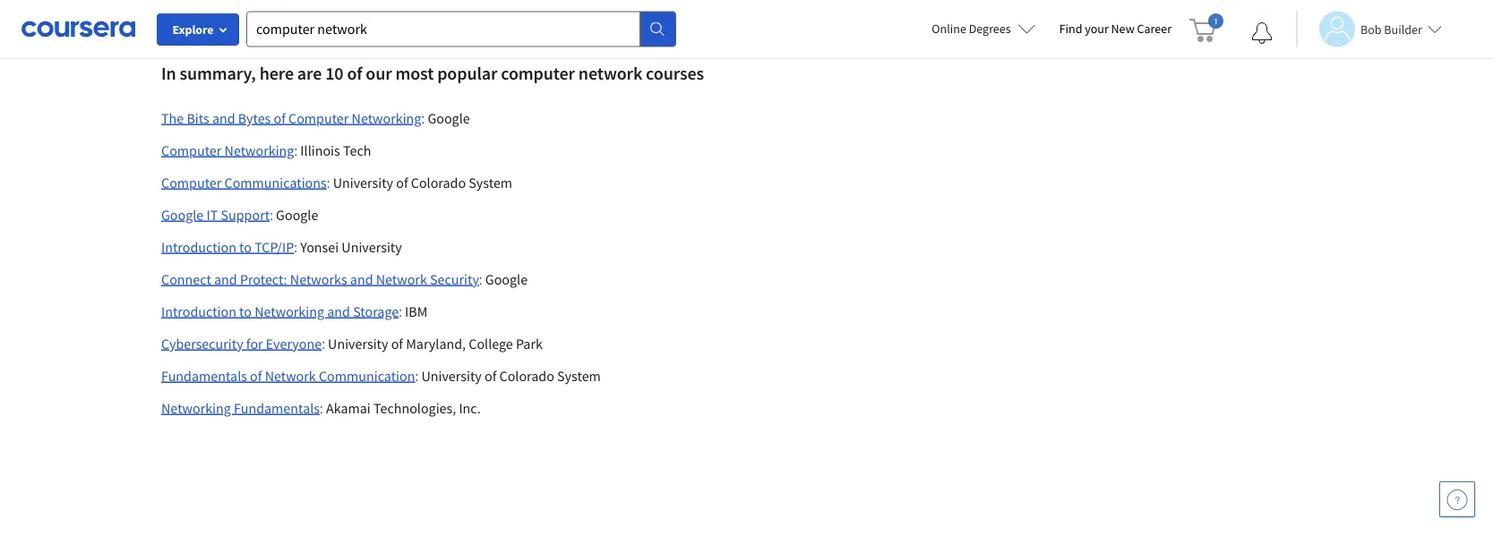 Task type: locate. For each thing, give the bounding box(es) containing it.
: inside the introduction to networking and storage : ibm
[[399, 303, 402, 320]]

popular
[[437, 62, 498, 84]]

tech
[[343, 141, 371, 159]]

computer up it at the left of page
[[161, 174, 222, 191]]

0 horizontal spatial colorado
[[411, 174, 466, 191]]

and up storage
[[350, 270, 373, 288]]

to for networking
[[239, 303, 252, 321]]

computer for computer communications
[[161, 174, 222, 191]]

: inside fundamentals of network communication : university of colorado system
[[415, 368, 419, 385]]

university up connect and protect: networks and network security : google
[[342, 238, 402, 256]]

cybersecurity
[[161, 335, 243, 353]]

connect and protect: networks and network security link
[[161, 270, 479, 288]]

computer up illinois
[[289, 109, 349, 127]]

introduction for introduction to networking and storage
[[161, 303, 236, 321]]

coursera image
[[22, 15, 135, 43]]

: up tcp/ip
[[270, 206, 273, 223]]

yonsei
[[300, 238, 339, 256]]

: up college
[[479, 271, 483, 288]]

introduction
[[161, 238, 236, 256], [161, 303, 236, 321]]

introduction for introduction to tcp/ip
[[161, 238, 236, 256]]

computer
[[289, 109, 349, 127], [161, 141, 222, 159], [161, 174, 222, 191]]

: up 'technologies,'
[[415, 368, 419, 385]]

online
[[932, 21, 967, 37]]

in
[[161, 62, 176, 84]]

0 vertical spatial computer
[[289, 109, 349, 127]]

1 to from the top
[[239, 238, 252, 256]]

0 vertical spatial to
[[239, 238, 252, 256]]

1 vertical spatial system
[[557, 367, 601, 385]]

: down illinois
[[327, 174, 330, 191]]

computer
[[501, 62, 575, 84]]

new
[[1111, 21, 1135, 37]]

system
[[469, 174, 513, 191], [557, 367, 601, 385]]

1 horizontal spatial colorado
[[499, 367, 554, 385]]

0 vertical spatial system
[[469, 174, 513, 191]]

network down everyone
[[265, 367, 316, 385]]

: left ibm
[[399, 303, 402, 320]]

google
[[428, 109, 470, 127], [161, 206, 204, 224], [276, 206, 318, 224], [485, 270, 528, 288]]

colorado
[[411, 174, 466, 191], [499, 367, 554, 385]]

:
[[421, 110, 425, 127], [294, 142, 298, 159], [327, 174, 330, 191], [270, 206, 273, 223], [294, 239, 297, 256], [479, 271, 483, 288], [399, 303, 402, 320], [322, 335, 325, 352], [415, 368, 419, 385], [320, 400, 323, 417]]

: inside cybersecurity for everyone : university of maryland, college park
[[322, 335, 325, 352]]

1 vertical spatial introduction
[[161, 303, 236, 321]]

computer down bits
[[161, 141, 222, 159]]

technologies,
[[374, 399, 456, 417]]

illinois
[[300, 141, 340, 159]]

2 introduction from the top
[[161, 303, 236, 321]]

network up ibm
[[376, 270, 427, 288]]

introduction to networking and storage link
[[161, 303, 399, 321]]

None search field
[[246, 11, 676, 47]]

networking up everyone
[[255, 303, 324, 321]]

to up cybersecurity for everyone link
[[239, 303, 252, 321]]

online degrees
[[932, 21, 1011, 37]]

1 horizontal spatial system
[[557, 367, 601, 385]]

introduction up connect
[[161, 238, 236, 256]]

networks
[[290, 270, 347, 288]]

of
[[347, 62, 362, 84], [274, 109, 286, 127], [396, 174, 408, 191], [391, 335, 403, 353], [250, 367, 262, 385], [485, 367, 497, 385]]

storage
[[353, 303, 399, 321]]

to for tcp/ip
[[239, 238, 252, 256]]

0 horizontal spatial system
[[469, 174, 513, 191]]

to left tcp/ip
[[239, 238, 252, 256]]

courses
[[646, 62, 704, 84]]

inc.
[[459, 399, 481, 417]]

fundamentals
[[161, 367, 247, 385], [234, 399, 320, 417]]

university
[[333, 174, 393, 191], [342, 238, 402, 256], [328, 335, 388, 353], [421, 367, 482, 385]]

: down the introduction to networking and storage : ibm
[[322, 335, 325, 352]]

communication
[[319, 367, 415, 385]]

: inside introduction to tcp/ip : yonsei university
[[294, 239, 297, 256]]

introduction to tcp/ip link
[[161, 238, 294, 256]]

support
[[221, 206, 270, 224]]

1 vertical spatial computer
[[161, 141, 222, 159]]

network
[[579, 62, 643, 84]]

security
[[430, 270, 479, 288]]

: down most
[[421, 110, 425, 127]]

and
[[212, 109, 235, 127], [214, 270, 237, 288], [350, 270, 373, 288], [327, 303, 350, 321]]

1 introduction from the top
[[161, 238, 236, 256]]

networking up the tech
[[352, 109, 421, 127]]

networking
[[352, 109, 421, 127], [224, 141, 294, 159], [255, 303, 324, 321], [161, 399, 231, 417]]

networking fundamentals : akamai technologies, inc.
[[161, 399, 481, 417]]

career
[[1137, 21, 1172, 37]]

0 horizontal spatial network
[[265, 367, 316, 385]]

university up communication
[[328, 335, 388, 353]]

: left illinois
[[294, 142, 298, 159]]

find your new career link
[[1051, 18, 1181, 40]]

fundamentals down fundamentals of network communication link
[[234, 399, 320, 417]]

online degrees button
[[918, 9, 1051, 48]]

0 vertical spatial colorado
[[411, 174, 466, 191]]

builder
[[1384, 21, 1422, 37]]

computer networking link
[[161, 141, 294, 159]]

computer communications link
[[161, 174, 327, 191]]

introduction up cybersecurity
[[161, 303, 236, 321]]

1 vertical spatial fundamentals
[[234, 399, 320, 417]]

tcp/ip
[[255, 238, 294, 256]]

to
[[239, 238, 252, 256], [239, 303, 252, 321]]

network
[[376, 270, 427, 288], [265, 367, 316, 385]]

bob builder button
[[1296, 11, 1442, 47]]

2 vertical spatial computer
[[161, 174, 222, 191]]

google up introduction to tcp/ip : yonsei university
[[276, 206, 318, 224]]

0 vertical spatial introduction
[[161, 238, 236, 256]]

: left 'akamai'
[[320, 400, 323, 417]]

: inside computer networking : illinois tech
[[294, 142, 298, 159]]

: inside the bits and bytes of computer networking : google
[[421, 110, 425, 127]]

cybersecurity for everyone link
[[161, 335, 322, 353]]

fundamentals down cybersecurity
[[161, 367, 247, 385]]

2 to from the top
[[239, 303, 252, 321]]

and down connect and protect: networks and network security : google
[[327, 303, 350, 321]]

introduction to tcp/ip : yonsei university
[[161, 238, 402, 256]]

0 vertical spatial network
[[376, 270, 427, 288]]

university down maryland,
[[421, 367, 482, 385]]

: inside connect and protect: networks and network security : google
[[479, 271, 483, 288]]

: left 'yonsei'
[[294, 239, 297, 256]]

1 vertical spatial to
[[239, 303, 252, 321]]



Task type: describe. For each thing, give the bounding box(es) containing it.
protect:
[[240, 270, 287, 288]]

bits
[[187, 109, 209, 127]]

google it support : google
[[161, 206, 318, 224]]

college
[[469, 335, 513, 353]]

find your new career
[[1059, 21, 1172, 37]]

are
[[297, 62, 322, 84]]

show notifications image
[[1252, 22, 1273, 44]]

bob builder
[[1361, 21, 1422, 37]]

bob
[[1361, 21, 1382, 37]]

park
[[516, 335, 543, 353]]

fundamentals of network communication : university of colorado system
[[161, 367, 601, 385]]

10
[[325, 62, 344, 84]]

fundamentals of network communication link
[[161, 367, 415, 385]]

your
[[1085, 21, 1109, 37]]

computer communications : university of colorado system
[[161, 174, 513, 191]]

it
[[206, 206, 218, 224]]

0 vertical spatial fundamentals
[[161, 367, 247, 385]]

and down introduction to tcp/ip link
[[214, 270, 237, 288]]

google right "security"
[[485, 270, 528, 288]]

our
[[366, 62, 392, 84]]

everyone
[[266, 335, 322, 353]]

shopping cart: 1 item image
[[1190, 13, 1224, 42]]

degrees
[[969, 21, 1011, 37]]

maryland,
[[406, 335, 466, 353]]

What do you want to learn? text field
[[246, 11, 641, 47]]

here
[[259, 62, 294, 84]]

bytes
[[238, 109, 271, 127]]

1 horizontal spatial network
[[376, 270, 427, 288]]

networking fundamentals link
[[161, 399, 320, 417]]

communications
[[224, 174, 327, 191]]

networking down cybersecurity
[[161, 399, 231, 417]]

: inside computer communications : university of colorado system
[[327, 174, 330, 191]]

the bits and bytes of computer networking : google
[[161, 109, 470, 127]]

the
[[161, 109, 184, 127]]

explore button
[[157, 13, 239, 46]]

help center image
[[1447, 489, 1468, 511]]

explore
[[172, 22, 214, 38]]

1 vertical spatial network
[[265, 367, 316, 385]]

the bits and bytes of computer networking link
[[161, 109, 421, 127]]

google left it at the left of page
[[161, 206, 204, 224]]

connect and protect: networks and network security : google
[[161, 270, 528, 288]]

ibm
[[405, 303, 428, 321]]

introduction to networking and storage : ibm
[[161, 303, 428, 321]]

google down in summary, here are 10 of our most popular computer network courses
[[428, 109, 470, 127]]

summary,
[[180, 62, 256, 84]]

university down the tech
[[333, 174, 393, 191]]

akamai
[[326, 399, 371, 417]]

: inside the google it support : google
[[270, 206, 273, 223]]

computer networking : illinois tech
[[161, 141, 371, 159]]

find
[[1059, 21, 1083, 37]]

cybersecurity for everyone : university of maryland, college park
[[161, 335, 543, 353]]

1 vertical spatial colorado
[[499, 367, 554, 385]]

connect
[[161, 270, 211, 288]]

for
[[246, 335, 263, 353]]

google it support link
[[161, 206, 270, 224]]

: inside networking fundamentals : akamai technologies, inc.
[[320, 400, 323, 417]]

in summary, here are 10 of our most popular computer network courses
[[161, 62, 704, 84]]

most
[[396, 62, 434, 84]]

and right bits
[[212, 109, 235, 127]]

computer for computer networking
[[161, 141, 222, 159]]

networking down bytes
[[224, 141, 294, 159]]



Task type: vqa. For each thing, say whether or not it's contained in the screenshot.
Yonsei on the left top of the page
yes



